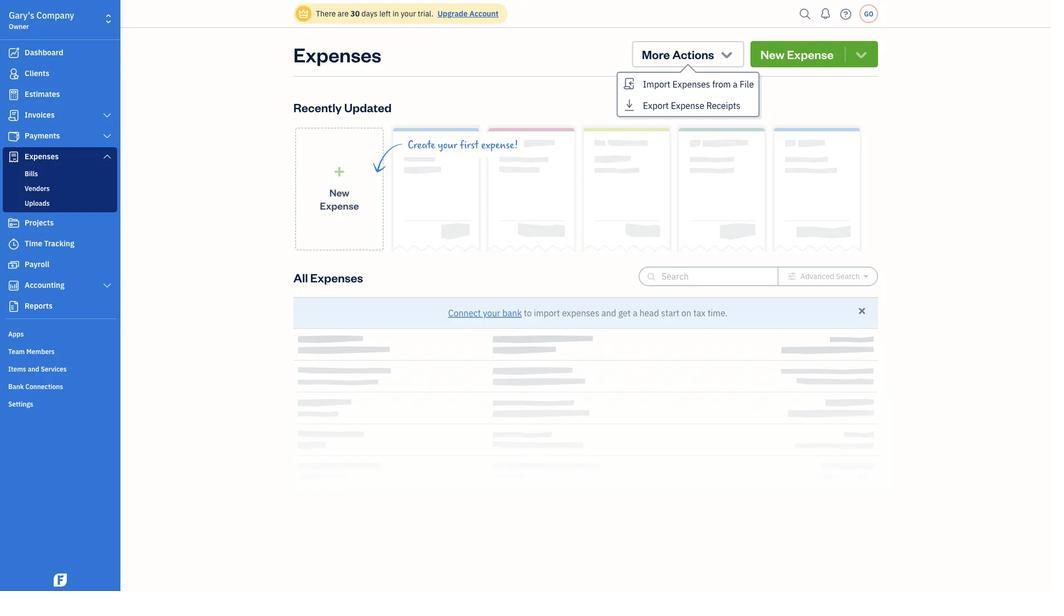 Task type: describe. For each thing, give the bounding box(es) containing it.
expense inside button
[[788, 46, 835, 62]]

0 vertical spatial your
[[401, 8, 416, 19]]

expenses right all
[[311, 270, 363, 285]]

vendors
[[25, 184, 50, 193]]

1 vertical spatial new expense
[[320, 186, 359, 212]]

import expenses from a file button
[[618, 73, 759, 95]]

expense image
[[7, 152, 20, 163]]

payments link
[[3, 127, 117, 146]]

company
[[36, 10, 74, 21]]

accounting link
[[3, 276, 117, 296]]

expenses
[[563, 308, 600, 319]]

search image
[[797, 6, 815, 22]]

time tracking
[[25, 239, 75, 249]]

1 vertical spatial expense
[[671, 100, 705, 111]]

and inside items and services link
[[28, 365, 39, 374]]

report image
[[7, 301, 20, 312]]

create your first expense!
[[408, 139, 519, 151]]

members
[[26, 347, 55, 356]]

from
[[713, 78, 732, 90]]

close image
[[858, 306, 868, 316]]

your for connect your bank to import expenses and get a head start on tax time.
[[483, 308, 501, 319]]

your for create your first expense!
[[438, 139, 458, 151]]

all
[[294, 270, 308, 285]]

upgrade
[[438, 8, 468, 19]]

in
[[393, 8, 399, 19]]

import
[[534, 308, 560, 319]]

connect your bank to import expenses and get a head start on tax time.
[[449, 308, 728, 319]]

all expenses
[[294, 270, 363, 285]]

notifications image
[[817, 3, 835, 25]]

dashboard link
[[3, 43, 117, 63]]

estimates
[[25, 89, 60, 99]]

dashboard
[[25, 47, 63, 58]]

0 horizontal spatial expense
[[320, 199, 359, 212]]

file
[[740, 78, 755, 90]]

export expense receipts link
[[618, 95, 759, 116]]

go button
[[860, 4, 879, 23]]

expense!
[[482, 139, 519, 151]]

connect your bank button
[[449, 307, 522, 320]]

chart image
[[7, 281, 20, 291]]

apps
[[8, 330, 24, 339]]

time tracking link
[[3, 235, 117, 254]]

invoice image
[[7, 110, 20, 121]]

settings
[[8, 400, 33, 409]]

chevron large down image for expenses
[[102, 152, 112, 161]]

are
[[338, 8, 349, 19]]

uploads link
[[5, 197, 115, 210]]

there
[[316, 8, 336, 19]]

recently
[[294, 99, 342, 115]]

on
[[682, 308, 692, 319]]

payroll
[[25, 259, 49, 270]]

Search text field
[[662, 268, 761, 285]]

items and services
[[8, 365, 67, 374]]

money image
[[7, 260, 20, 271]]

time
[[25, 239, 42, 249]]

connect
[[449, 308, 481, 319]]

expenses down 'are'
[[294, 41, 382, 67]]

new expense link
[[295, 128, 384, 251]]

start
[[662, 308, 680, 319]]

services
[[41, 365, 67, 374]]

account
[[470, 8, 499, 19]]

main element
[[0, 0, 148, 592]]

freshbooks image
[[52, 574, 69, 587]]

reports link
[[3, 297, 117, 317]]

reports
[[25, 301, 53, 311]]

accounting
[[25, 280, 65, 290]]

chevron large down image for payments
[[102, 132, 112, 141]]

crown image
[[298, 8, 310, 19]]

1 vertical spatial a
[[633, 308, 638, 319]]

export
[[644, 100, 669, 111]]

tracking
[[44, 239, 75, 249]]

recently updated
[[294, 99, 392, 115]]

expenses inside button
[[673, 78, 711, 90]]

go
[[865, 9, 874, 18]]

to
[[524, 308, 532, 319]]

timer image
[[7, 239, 20, 250]]

projects link
[[3, 214, 117, 233]]



Task type: locate. For each thing, give the bounding box(es) containing it.
team members
[[8, 347, 55, 356]]

team members link
[[3, 343, 117, 359]]

projects
[[25, 218, 54, 228]]

2 vertical spatial chevron large down image
[[102, 282, 112, 290]]

more
[[642, 46, 671, 62]]

upgrade account link
[[436, 8, 499, 19]]

import expenses from a file
[[644, 78, 755, 90]]

chevrondown image inside new expense button
[[854, 47, 870, 62]]

chevron large down image inside expenses link
[[102, 152, 112, 161]]

1 chevrondown image from the left
[[720, 47, 735, 62]]

clients
[[25, 68, 49, 78]]

chevrondown image inside more actions dropdown button
[[720, 47, 735, 62]]

bills link
[[5, 167, 115, 180]]

settings link
[[3, 396, 117, 412]]

1 vertical spatial your
[[438, 139, 458, 151]]

expense down search icon
[[788, 46, 835, 62]]

and
[[602, 308, 617, 319], [28, 365, 39, 374]]

a right get
[[633, 308, 638, 319]]

bank connections link
[[3, 378, 117, 394]]

new expense down search icon
[[761, 46, 835, 62]]

team
[[8, 347, 25, 356]]

chevrondown image for new expense
[[854, 47, 870, 62]]

0 horizontal spatial new
[[330, 186, 350, 199]]

more actions
[[642, 46, 715, 62]]

get
[[619, 308, 631, 319]]

expenses link
[[3, 147, 117, 167]]

a left file
[[734, 78, 738, 90]]

new expense inside button
[[761, 46, 835, 62]]

export expense receipts
[[644, 100, 741, 111]]

1 vertical spatial new
[[330, 186, 350, 199]]

head
[[640, 308, 660, 319]]

updated
[[344, 99, 392, 115]]

chevron large down image
[[102, 111, 112, 120]]

your
[[401, 8, 416, 19], [438, 139, 458, 151], [483, 308, 501, 319]]

first
[[460, 139, 479, 151]]

your left bank
[[483, 308, 501, 319]]

2 horizontal spatial expense
[[788, 46, 835, 62]]

3 chevron large down image from the top
[[102, 282, 112, 290]]

2 chevrondown image from the left
[[854, 47, 870, 62]]

chevrondown image down go
[[854, 47, 870, 62]]

clients link
[[3, 64, 117, 84]]

gary's company owner
[[9, 10, 74, 31]]

items and services link
[[3, 361, 117, 377]]

receipts
[[707, 100, 741, 111]]

project image
[[7, 218, 20, 229]]

1 horizontal spatial new
[[761, 46, 785, 62]]

new expense down "plus" 'image'
[[320, 186, 359, 212]]

your right in
[[401, 8, 416, 19]]

and right the "items"
[[28, 365, 39, 374]]

new expense
[[761, 46, 835, 62], [320, 186, 359, 212]]

there are 30 days left in your trial. upgrade account
[[316, 8, 499, 19]]

chevron large down image inside accounting link
[[102, 282, 112, 290]]

items
[[8, 365, 26, 374]]

tax
[[694, 308, 706, 319]]

0 vertical spatial a
[[734, 78, 738, 90]]

more actions button
[[633, 41, 745, 67]]

new inside button
[[761, 46, 785, 62]]

chevrondown image
[[720, 47, 735, 62], [854, 47, 870, 62]]

create
[[408, 139, 436, 151]]

new
[[761, 46, 785, 62], [330, 186, 350, 199]]

1 horizontal spatial expense
[[671, 100, 705, 111]]

1 horizontal spatial new expense
[[761, 46, 835, 62]]

0 vertical spatial new
[[761, 46, 785, 62]]

2 vertical spatial expense
[[320, 199, 359, 212]]

import
[[644, 78, 671, 90]]

1 vertical spatial chevron large down image
[[102, 152, 112, 161]]

1 horizontal spatial your
[[438, 139, 458, 151]]

days
[[362, 8, 378, 19]]

0 horizontal spatial a
[[633, 308, 638, 319]]

bank
[[8, 382, 24, 391]]

1 chevron large down image from the top
[[102, 132, 112, 141]]

0 vertical spatial chevron large down image
[[102, 132, 112, 141]]

expenses
[[294, 41, 382, 67], [673, 78, 711, 90], [25, 151, 59, 162], [311, 270, 363, 285]]

expenses up "export expense receipts" link
[[673, 78, 711, 90]]

2 chevron large down image from the top
[[102, 152, 112, 161]]

vendors link
[[5, 182, 115, 195]]

payroll link
[[3, 255, 117, 275]]

a
[[734, 78, 738, 90], [633, 308, 638, 319]]

chevrondown image for more actions
[[720, 47, 735, 62]]

connections
[[25, 382, 63, 391]]

chevrondown image up from
[[720, 47, 735, 62]]

time.
[[708, 308, 728, 319]]

chevron large down image for accounting
[[102, 282, 112, 290]]

left
[[380, 8, 391, 19]]

0 vertical spatial and
[[602, 308, 617, 319]]

1 vertical spatial and
[[28, 365, 39, 374]]

bank connections
[[8, 382, 63, 391]]

chevron large down image
[[102, 132, 112, 141], [102, 152, 112, 161], [102, 282, 112, 290]]

new inside new expense
[[330, 186, 350, 199]]

expenses up bills
[[25, 151, 59, 162]]

30
[[351, 8, 360, 19]]

1 horizontal spatial a
[[734, 78, 738, 90]]

uploads
[[25, 199, 50, 208]]

trial.
[[418, 8, 434, 19]]

your left first
[[438, 139, 458, 151]]

expense
[[788, 46, 835, 62], [671, 100, 705, 111], [320, 199, 359, 212]]

invoices
[[25, 110, 55, 120]]

a inside button
[[734, 78, 738, 90]]

0 horizontal spatial your
[[401, 8, 416, 19]]

0 horizontal spatial chevrondown image
[[720, 47, 735, 62]]

expense down import expenses from a file button
[[671, 100, 705, 111]]

new expense button
[[751, 41, 879, 67]]

dashboard image
[[7, 48, 20, 59]]

bank
[[503, 308, 522, 319]]

owner
[[9, 22, 29, 31]]

0 horizontal spatial and
[[28, 365, 39, 374]]

0 horizontal spatial new expense
[[320, 186, 359, 212]]

estimates link
[[3, 85, 117, 105]]

expenses inside main 'element'
[[25, 151, 59, 162]]

estimate image
[[7, 89, 20, 100]]

payment image
[[7, 131, 20, 142]]

gary's
[[9, 10, 34, 21]]

0 vertical spatial expense
[[788, 46, 835, 62]]

payments
[[25, 131, 60, 141]]

bills
[[25, 169, 38, 178]]

new expense button
[[751, 41, 879, 67]]

2 horizontal spatial your
[[483, 308, 501, 319]]

chevron large down image inside payments link
[[102, 132, 112, 141]]

1 horizontal spatial chevrondown image
[[854, 47, 870, 62]]

go to help image
[[838, 6, 855, 22]]

expense down "plus" 'image'
[[320, 199, 359, 212]]

and left get
[[602, 308, 617, 319]]

apps link
[[3, 325, 117, 342]]

plus image
[[333, 166, 346, 177]]

client image
[[7, 68, 20, 79]]

2 vertical spatial your
[[483, 308, 501, 319]]

invoices link
[[3, 106, 117, 125]]

1 horizontal spatial and
[[602, 308, 617, 319]]

actions
[[673, 46, 715, 62]]

0 vertical spatial new expense
[[761, 46, 835, 62]]



Task type: vqa. For each thing, say whether or not it's contained in the screenshot.
the "organized"
no



